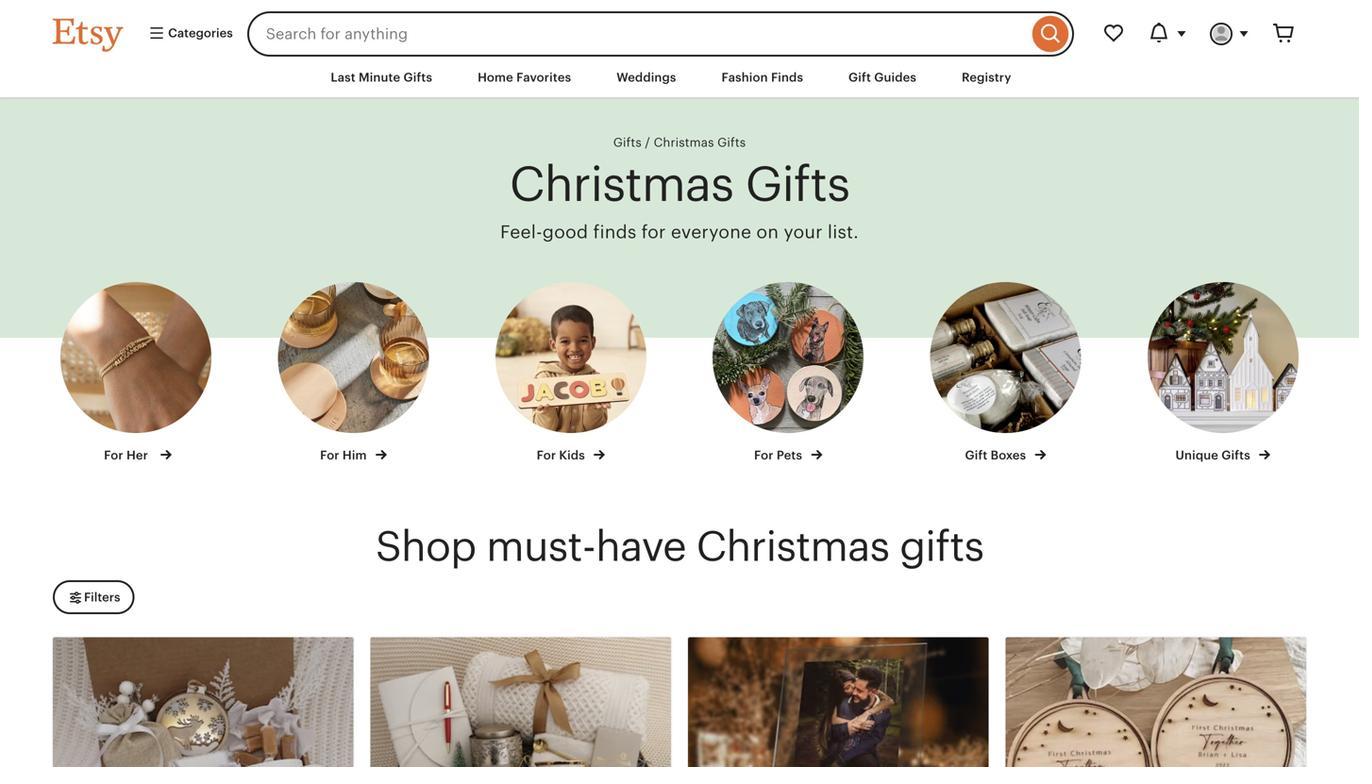 Task type: vqa. For each thing, say whether or not it's contained in the screenshot.
THE JOHN LEGEND HOLIDAY CREATOR COLLAB IS HERE!
no



Task type: describe. For each thing, give the bounding box(es) containing it.
gifts right minute
[[404, 70, 432, 84]]

for for for pets
[[754, 448, 774, 463]]

fashion finds
[[722, 70, 803, 84]]

her
[[126, 448, 148, 463]]

for kids link
[[479, 282, 663, 464]]

kids
[[559, 448, 585, 463]]

custom together ornaments 2023 . handmade 1st couples ornament . personalized our first christmas together ornament . wooden new couple gift image
[[1006, 637, 1306, 767]]

home
[[478, 70, 513, 84]]

registry link
[[948, 60, 1026, 95]]

categories banner
[[19, 0, 1340, 57]]

none search field inside categories banner
[[247, 11, 1074, 57]]

your
[[784, 222, 823, 242]]

on
[[756, 222, 779, 242]]

fashion finds link
[[707, 60, 817, 95]]

weddings link
[[602, 60, 690, 95]]

gifts down fashion
[[717, 136, 746, 150]]

gifts right unique
[[1222, 448, 1250, 463]]

shop
[[375, 523, 476, 570]]

gifts up your
[[745, 156, 850, 211]]

menu bar containing last minute gifts
[[19, 57, 1340, 99]]

have
[[596, 523, 686, 570]]

1 vertical spatial christmas
[[510, 156, 733, 211]]

last minute gifts
[[331, 70, 432, 84]]

0 vertical spatial christmas
[[654, 136, 714, 150]]

for pets link
[[697, 282, 880, 464]]

favorites
[[516, 70, 571, 84]]

2 vertical spatial christmas
[[696, 523, 889, 570]]

for her link
[[44, 282, 228, 464]]

gifts
[[900, 523, 984, 570]]

him
[[343, 448, 367, 463]]

filters
[[84, 591, 120, 605]]

for him link
[[262, 282, 445, 464]]

for her
[[104, 448, 151, 463]]



Task type: locate. For each thing, give the bounding box(es) containing it.
personalized song plaque christmas gift for him, anniversary gift for boyfriend, acrylic music plaque, gift for her, custom album cover art image
[[688, 637, 989, 767]]

unique gifts link
[[1131, 282, 1315, 464]]

pets
[[777, 448, 802, 463]]

guides
[[874, 70, 916, 84]]

feel-good finds for everyone on your list.
[[500, 222, 859, 242]]

gift inside 'gift guides' link
[[849, 70, 871, 84]]

feel-
[[500, 222, 542, 242]]

0 horizontal spatial gift
[[849, 70, 871, 84]]

holiday gift box, christmas gift basket, hygge gift, sending a hug, gift box for women, care package for her, thank you gift, gift box idea image
[[370, 637, 671, 767]]

gift
[[849, 70, 871, 84], [965, 448, 988, 463]]

Search for anything text field
[[247, 11, 1028, 57]]

for for for kids
[[537, 448, 556, 463]]

minute
[[359, 70, 400, 84]]

christmas
[[654, 136, 714, 150], [510, 156, 733, 211], [696, 523, 889, 570]]

registry
[[962, 70, 1011, 84]]

for for for her
[[104, 448, 123, 463]]

gift for gift boxes
[[965, 448, 988, 463]]

christmas down pets
[[696, 523, 889, 570]]

list.
[[828, 222, 859, 242]]

gift guides link
[[834, 60, 931, 95]]

home favorites link
[[464, 60, 585, 95]]

fashion
[[722, 70, 768, 84]]

gift boxes
[[965, 448, 1029, 463]]

menu bar
[[19, 57, 1340, 99]]

unique
[[1176, 448, 1219, 463]]

1 vertical spatial gift
[[965, 448, 988, 463]]

1 for from the left
[[104, 448, 123, 463]]

good
[[542, 222, 588, 242]]

gift inside gift boxes link
[[965, 448, 988, 463]]

categories
[[165, 26, 233, 40]]

for kids
[[537, 448, 588, 463]]

shop must-have christmas gifts
[[375, 523, 984, 570]]

christmas down gifts link at the top left of page
[[510, 156, 733, 211]]

boxes
[[991, 448, 1026, 463]]

2 for from the left
[[320, 448, 339, 463]]

gift left guides
[[849, 70, 871, 84]]

for pets
[[754, 448, 805, 463]]

1 horizontal spatial gift
[[965, 448, 988, 463]]

everyone
[[671, 222, 752, 242]]

home favorites
[[478, 70, 571, 84]]

3 for from the left
[[537, 448, 556, 463]]

for
[[641, 222, 666, 242]]

christmas right gifts link at the top left of page
[[654, 136, 714, 150]]

for him
[[320, 448, 370, 463]]

gifts
[[404, 70, 432, 84], [613, 136, 642, 150], [717, 136, 746, 150], [745, 156, 850, 211], [1222, 448, 1250, 463]]

for
[[104, 448, 123, 463], [320, 448, 339, 463], [537, 448, 556, 463], [754, 448, 774, 463]]

for for for him
[[320, 448, 339, 463]]

last minute gifts link
[[317, 60, 447, 95]]

finds
[[771, 70, 803, 84]]

for left 'her'
[[104, 448, 123, 463]]

unique gifts
[[1176, 448, 1254, 463]]

personalized holiday gift box, christmas gift idea, warm gift, winter gift box, sending a hug, gift box for women, hygge gift idea image
[[53, 637, 353, 767]]

must-
[[486, 523, 596, 570]]

christmas gifts
[[654, 136, 746, 150], [510, 156, 850, 211]]

weddings
[[617, 70, 676, 84]]

1 vertical spatial christmas gifts
[[510, 156, 850, 211]]

categories button
[[134, 17, 241, 51]]

for left pets
[[754, 448, 774, 463]]

gift left boxes
[[965, 448, 988, 463]]

christmas gifts up feel-good finds for everyone on your list.
[[510, 156, 850, 211]]

0 vertical spatial christmas gifts
[[654, 136, 746, 150]]

gifts down weddings link
[[613, 136, 642, 150]]

gift guides
[[849, 70, 916, 84]]

0 vertical spatial gift
[[849, 70, 871, 84]]

gift for gift guides
[[849, 70, 871, 84]]

gifts link
[[613, 136, 642, 150]]

for left kids
[[537, 448, 556, 463]]

gift boxes link
[[914, 282, 1097, 464]]

for left him
[[320, 448, 339, 463]]

4 for from the left
[[754, 448, 774, 463]]

christmas gifts right gifts link at the top left of page
[[654, 136, 746, 150]]

last
[[331, 70, 356, 84]]

None search field
[[247, 11, 1074, 57]]

filters button
[[53, 581, 134, 615]]

finds
[[593, 222, 637, 242]]



